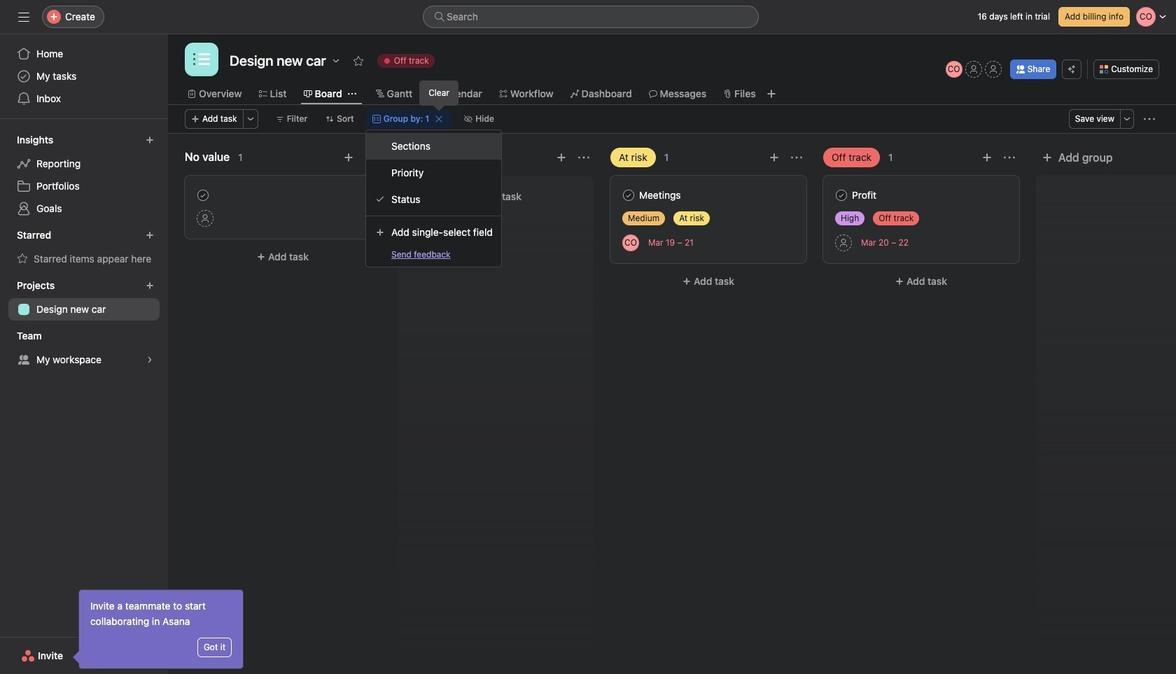 Task type: vqa. For each thing, say whether or not it's contained in the screenshot.
bottommost Mark complete option
no



Task type: locate. For each thing, give the bounding box(es) containing it.
add items to starred image
[[146, 231, 154, 240]]

more options image
[[1123, 115, 1132, 123]]

manage project members image
[[946, 61, 963, 78]]

more actions image
[[1144, 113, 1156, 125], [246, 115, 255, 123], [1004, 152, 1016, 163]]

2 horizontal spatial add task image
[[982, 152, 993, 163]]

hide sidebar image
[[18, 11, 29, 22]]

ask ai image
[[1068, 65, 1077, 74]]

Mark complete checkbox
[[621, 187, 637, 204], [833, 187, 850, 204]]

add tab image
[[766, 88, 777, 99]]

mark complete image
[[621, 187, 637, 204]]

1 horizontal spatial mark complete checkbox
[[833, 187, 850, 204]]

new project or portfolio image
[[146, 282, 154, 290]]

1 horizontal spatial tooltip
[[420, 81, 458, 109]]

0 horizontal spatial mark complete image
[[195, 187, 212, 204]]

tooltip
[[420, 81, 458, 109], [75, 590, 243, 669]]

0 horizontal spatial add task image
[[556, 152, 567, 163]]

1 horizontal spatial add task image
[[769, 152, 780, 163]]

clear image
[[435, 115, 444, 123]]

0 vertical spatial tooltip
[[420, 81, 458, 109]]

insights element
[[0, 127, 168, 223]]

0 horizontal spatial tooltip
[[75, 590, 243, 669]]

mark complete image
[[195, 187, 212, 204], [833, 187, 850, 204]]

1 horizontal spatial mark complete image
[[833, 187, 850, 204]]

list box
[[423, 6, 759, 28]]

tab actions image
[[348, 90, 356, 98]]

2 mark complete checkbox from the left
[[833, 187, 850, 204]]

option
[[366, 133, 501, 160]]

1 mark complete checkbox from the left
[[621, 187, 637, 204]]

2 horizontal spatial more actions image
[[1144, 113, 1156, 125]]

0 horizontal spatial mark complete checkbox
[[621, 187, 637, 204]]

add task image
[[556, 152, 567, 163], [769, 152, 780, 163], [982, 152, 993, 163]]

see details, my workspace image
[[146, 356, 154, 364]]



Task type: describe. For each thing, give the bounding box(es) containing it.
projects element
[[0, 273, 168, 324]]

1 add task image from the left
[[556, 152, 567, 163]]

0 horizontal spatial more actions image
[[246, 115, 255, 123]]

2 mark complete image from the left
[[833, 187, 850, 204]]

new insights image
[[146, 136, 154, 144]]

starred element
[[0, 223, 168, 273]]

list image
[[193, 51, 210, 68]]

1 mark complete image from the left
[[195, 187, 212, 204]]

mark complete checkbox for first add task image from the right
[[833, 187, 850, 204]]

add task image
[[343, 152, 354, 163]]

Mark complete checkbox
[[195, 187, 212, 204]]

more actions image
[[366, 152, 377, 163]]

3 add task image from the left
[[982, 152, 993, 163]]

2 add task image from the left
[[769, 152, 780, 163]]

1 horizontal spatial more actions image
[[1004, 152, 1016, 163]]

add to starred image
[[353, 55, 364, 67]]

mark complete checkbox for 2nd add task image from right
[[621, 187, 637, 204]]

teams element
[[0, 324, 168, 374]]

1 vertical spatial tooltip
[[75, 590, 243, 669]]

toggle assignee popover image
[[623, 234, 639, 251]]

global element
[[0, 34, 168, 118]]



